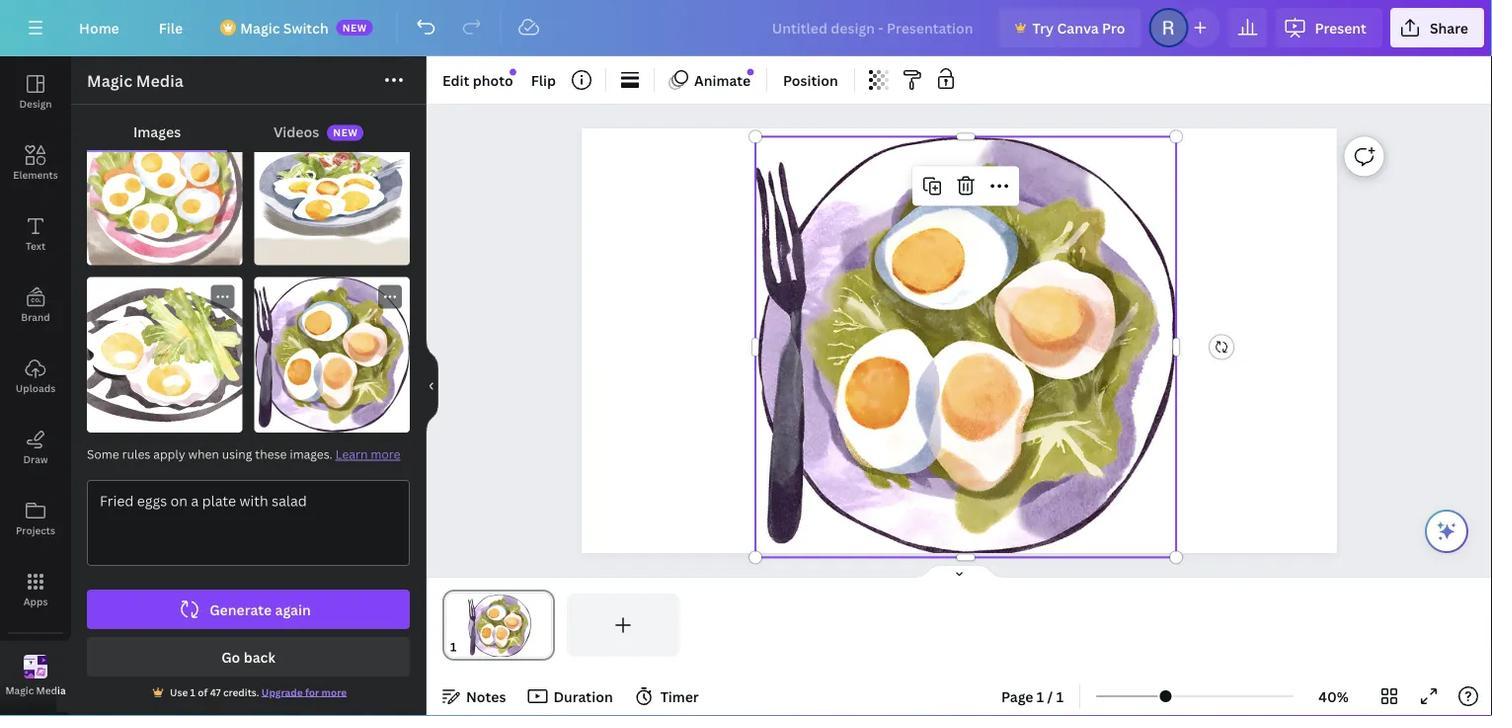 Task type: locate. For each thing, give the bounding box(es) containing it.
magic media
[[87, 70, 183, 91], [5, 684, 66, 697]]

apps button
[[0, 554, 71, 625]]

new right switch
[[342, 21, 367, 34]]

magic media down apps at the left
[[5, 684, 66, 697]]

2 horizontal spatial magic
[[240, 18, 280, 37]]

1 horizontal spatial magic media
[[87, 70, 183, 91]]

40% button
[[1302, 681, 1366, 712]]

0 vertical spatial magic media
[[87, 70, 183, 91]]

magic
[[240, 18, 280, 37], [87, 70, 132, 91], [5, 684, 34, 697]]

1 vertical spatial magic media
[[5, 684, 66, 697]]

rules
[[122, 446, 150, 462]]

1 vertical spatial new
[[333, 126, 358, 140]]

present
[[1315, 18, 1367, 37]]

draw button
[[0, 412, 71, 483]]

more
[[371, 446, 401, 462], [322, 686, 347, 699]]

0 horizontal spatial more
[[322, 686, 347, 699]]

magic down home
[[87, 70, 132, 91]]

1 horizontal spatial more
[[371, 446, 401, 462]]

0 vertical spatial media
[[136, 70, 183, 91]]

new
[[342, 21, 367, 34], [333, 126, 358, 140]]

/
[[1048, 687, 1053, 706]]

of
[[198, 686, 208, 699]]

1 horizontal spatial 1
[[1037, 687, 1044, 706]]

some
[[87, 446, 119, 462]]

generate
[[210, 600, 272, 619]]

these
[[255, 446, 287, 462]]

magic media up images
[[87, 70, 183, 91]]

Describe an image. Include objects, colors, places... text field
[[88, 481, 409, 565]]

using
[[222, 446, 252, 462]]

learn more link
[[335, 446, 401, 462]]

position
[[783, 71, 838, 89]]

new inside main menu bar
[[342, 21, 367, 34]]

duration button
[[522, 681, 621, 712]]

animate
[[694, 71, 751, 89]]

images button
[[87, 113, 227, 150]]

1 vertical spatial more
[[322, 686, 347, 699]]

1
[[190, 686, 195, 699], [1037, 687, 1044, 706], [1057, 687, 1064, 706]]

upgrade for more link
[[262, 686, 347, 699]]

media
[[136, 70, 183, 91], [36, 684, 66, 697]]

magic inside button
[[5, 684, 34, 697]]

1 for of
[[190, 686, 195, 699]]

magic left switch
[[240, 18, 280, 37]]

edit
[[443, 71, 470, 89]]

0 horizontal spatial magic
[[5, 684, 34, 697]]

0 vertical spatial more
[[371, 446, 401, 462]]

images.
[[290, 446, 333, 462]]

upgrade
[[262, 686, 303, 699]]

0 vertical spatial new
[[342, 21, 367, 34]]

media inside button
[[36, 684, 66, 697]]

1 left of
[[190, 686, 195, 699]]

try
[[1033, 18, 1054, 37]]

Page title text field
[[465, 637, 473, 657]]

go back button
[[87, 637, 410, 677]]

magic inside main menu bar
[[240, 18, 280, 37]]

share button
[[1391, 8, 1485, 47]]

some rules apply when using these images. learn more
[[87, 446, 401, 462]]

side panel tab list
[[0, 56, 71, 712]]

1 vertical spatial media
[[36, 684, 66, 697]]

1 horizontal spatial media
[[136, 70, 183, 91]]

edit photo
[[443, 71, 513, 89]]

1 right /
[[1057, 687, 1064, 706]]

more right the learn on the left of the page
[[371, 446, 401, 462]]

try canva pro
[[1033, 18, 1126, 37]]

new right videos at the top left of the page
[[333, 126, 358, 140]]

1 left /
[[1037, 687, 1044, 706]]

more right for
[[322, 686, 347, 699]]

uploads
[[16, 381, 55, 395]]

media up images button
[[136, 70, 183, 91]]

back
[[244, 648, 275, 666]]

1 vertical spatial magic
[[87, 70, 132, 91]]

1 horizontal spatial magic
[[87, 70, 132, 91]]

home
[[79, 18, 119, 37]]

hide pages image
[[912, 564, 1007, 580]]

fried eggs on a plate with salad image
[[87, 110, 243, 265], [254, 110, 410, 265], [87, 277, 243, 433], [254, 277, 410, 433]]

2 vertical spatial magic
[[5, 684, 34, 697]]

canva assistant image
[[1435, 520, 1459, 543]]

page 1 / 1
[[1002, 687, 1064, 706]]

0 horizontal spatial media
[[36, 684, 66, 697]]

hide image
[[426, 339, 439, 434]]

magic down apps at the left
[[5, 684, 34, 697]]

media down apps at the left
[[36, 684, 66, 697]]

generate again button
[[87, 590, 410, 629]]

flip
[[531, 71, 556, 89]]

credits.
[[223, 686, 259, 699]]

0 vertical spatial magic
[[240, 18, 280, 37]]

0 horizontal spatial 1
[[190, 686, 195, 699]]

0 horizontal spatial magic media
[[5, 684, 66, 697]]



Task type: describe. For each thing, give the bounding box(es) containing it.
file
[[159, 18, 183, 37]]

file button
[[143, 8, 199, 47]]

notes button
[[435, 681, 514, 712]]

40%
[[1319, 687, 1349, 706]]

use
[[170, 686, 188, 699]]

brand button
[[0, 270, 71, 341]]

page 1 image
[[443, 594, 555, 657]]

photo
[[473, 71, 513, 89]]

timer
[[661, 687, 699, 706]]

switch
[[283, 18, 329, 37]]

use 1 of 47 credits. upgrade for more
[[170, 686, 347, 699]]

for
[[305, 686, 319, 699]]

present button
[[1276, 8, 1383, 47]]

47
[[210, 686, 221, 699]]

again
[[275, 600, 311, 619]]

magic media inside button
[[5, 684, 66, 697]]

Design title text field
[[756, 8, 991, 47]]

design
[[19, 97, 52, 110]]

pro
[[1103, 18, 1126, 37]]

go back
[[221, 648, 275, 666]]

videos
[[274, 122, 319, 141]]

position button
[[776, 64, 846, 96]]

edit photo button
[[435, 64, 521, 96]]

1 for /
[[1037, 687, 1044, 706]]

projects button
[[0, 483, 71, 554]]

main menu bar
[[0, 0, 1493, 56]]

flip button
[[523, 64, 564, 96]]

new image
[[510, 69, 517, 75]]

elements button
[[0, 127, 71, 199]]

images
[[133, 122, 181, 141]]

text
[[26, 239, 46, 252]]

design button
[[0, 56, 71, 127]]

learn
[[335, 446, 368, 462]]

brand
[[21, 310, 50, 324]]

share
[[1430, 18, 1469, 37]]

page
[[1002, 687, 1034, 706]]

try canva pro button
[[999, 8, 1141, 47]]

magic switch
[[240, 18, 329, 37]]

projects
[[16, 524, 55, 537]]

home link
[[63, 8, 135, 47]]

go
[[221, 648, 240, 666]]

magic media button
[[0, 641, 71, 712]]

generate again
[[210, 600, 311, 619]]

timer button
[[629, 681, 707, 712]]

apps
[[23, 595, 48, 608]]

new image
[[747, 69, 754, 75]]

text button
[[0, 199, 71, 270]]

duration
[[554, 687, 613, 706]]

uploads button
[[0, 341, 71, 412]]

2 horizontal spatial 1
[[1057, 687, 1064, 706]]

apply
[[153, 446, 185, 462]]

canva
[[1057, 18, 1099, 37]]

elements
[[13, 168, 58, 181]]

draw
[[23, 452, 48, 466]]

when
[[188, 446, 219, 462]]

notes
[[466, 687, 506, 706]]

animate button
[[663, 64, 759, 96]]



Task type: vqa. For each thing, say whether or not it's contained in the screenshot.
Some Rules Apply When Using These Images. Learn More
yes



